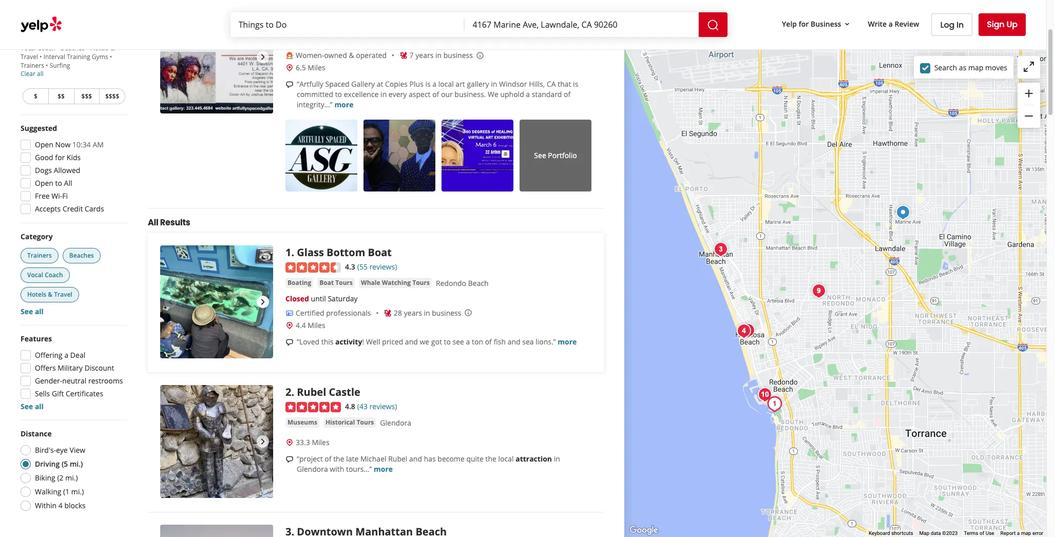 Task type: vqa. For each thing, say whether or not it's contained in the screenshot.
28 YEARS IN BUSINESS
yes



Task type: describe. For each thing, give the bounding box(es) containing it.
1 vertical spatial rubel
[[388, 454, 408, 464]]

• up surfing
[[57, 44, 59, 52]]

0 vertical spatial beaches
[[61, 44, 85, 52]]

art galleries
[[288, 21, 326, 29]]

the strand image
[[738, 320, 759, 341]]

hills,
[[529, 79, 545, 89]]

walking (1 mi.)
[[35, 487, 84, 497]]

and left sea
[[508, 337, 521, 347]]

tours..."
[[346, 464, 372, 474]]

• left gyms
[[86, 44, 89, 52]]

search image
[[707, 19, 719, 31]]

operated
[[356, 51, 387, 60]]

see all button for features
[[21, 402, 44, 411]]

0 vertical spatial boat
[[368, 246, 392, 260]]

open to all
[[35, 178, 72, 188]]

1 horizontal spatial local
[[499, 454, 514, 464]]

1 horizontal spatial glendora
[[380, 418, 412, 428]]

sign up link
[[979, 13, 1026, 36]]

report
[[1001, 531, 1016, 536]]

galleries
[[299, 21, 326, 29]]

next image for closed until 1:00 pm tomorrow
[[257, 51, 269, 63]]

1 horizontal spatial hotels
[[90, 44, 109, 52]]

(55 reviews)
[[357, 262, 397, 272]]

dogs
[[35, 165, 52, 175]]

a right plus
[[433, 79, 437, 89]]

watching
[[382, 278, 411, 287]]

ton
[[472, 337, 483, 347]]

review
[[895, 19, 920, 29]]

a right report
[[1018, 531, 1020, 536]]

discount
[[85, 363, 114, 373]]

whale
[[361, 278, 380, 287]]

copies
[[385, 79, 408, 89]]

28
[[394, 308, 402, 318]]

miles for women-
[[308, 63, 326, 73]]

glass bottom boat image
[[160, 246, 273, 359]]

report a map error link
[[1001, 531, 1044, 536]]

fi
[[62, 191, 68, 201]]

$$
[[58, 92, 65, 101]]

years for 28
[[404, 308, 422, 318]]

0 vertical spatial all
[[37, 69, 44, 78]]

in right '7'
[[436, 51, 442, 60]]

art galleries button
[[286, 20, 328, 31]]

free
[[35, 191, 50, 201]]

none field near
[[473, 19, 691, 30]]

we
[[420, 337, 430, 347]]

see portfolio link
[[520, 120, 592, 192]]

coach for vocal coach
[[45, 271, 63, 279]]

16 certified professionals v2 image
[[286, 309, 294, 317]]

saturday
[[328, 294, 358, 304]]

features
[[21, 334, 52, 344]]

0 vertical spatial hotels & travel
[[21, 44, 115, 61]]

map data ©2023
[[920, 531, 958, 536]]

1 horizontal spatial more
[[374, 464, 393, 474]]

0 horizontal spatial rubel
[[297, 385, 326, 399]]

all inside group
[[64, 178, 72, 188]]

standard
[[532, 90, 562, 99]]

see portfolio
[[534, 151, 577, 160]]

pm
[[344, 36, 355, 46]]

excellence
[[344, 90, 379, 99]]

chef on a passport image
[[809, 281, 830, 301]]

until for until saturday
[[311, 294, 326, 304]]

previous image for "project of the late michael rubel and has become quite the local
[[164, 436, 177, 448]]

see all for category
[[21, 307, 44, 316]]

in up we
[[491, 79, 497, 89]]

as
[[960, 62, 967, 72]]

3 next image from the top
[[257, 436, 269, 448]]

business.
[[455, 90, 486, 99]]

log in link
[[932, 13, 973, 36]]

slideshow element for closed until saturday
[[160, 246, 273, 359]]

1 is from the left
[[426, 79, 431, 89]]

surfing
[[50, 61, 70, 70]]

blocks
[[64, 501, 86, 511]]

beach
[[468, 278, 489, 288]]

$$$
[[81, 92, 92, 101]]

4.8 star rating image
[[286, 402, 341, 413]]

16 marker v2 image
[[286, 64, 294, 72]]

gallery for artfully spaced gallery
[[366, 1, 403, 15]]

zoom out image
[[1023, 110, 1036, 122]]

closed until 1:00 pm tomorrow
[[286, 36, 391, 46]]

certified
[[296, 308, 324, 318]]

group containing category
[[18, 232, 127, 317]]

certificates
[[66, 389, 103, 399]]

vocal coach
[[27, 271, 63, 279]]

whale watching tours button
[[359, 278, 432, 288]]

boating
[[288, 278, 311, 287]]

group containing features
[[17, 334, 127, 412]]

we
[[488, 90, 499, 99]]

4.8
[[345, 402, 355, 412]]

search
[[935, 62, 958, 72]]

in down the at
[[381, 90, 387, 99]]

biking (2 mi.)
[[35, 473, 78, 483]]

that
[[558, 79, 571, 89]]

2 vertical spatial miles
[[312, 438, 330, 447]]

driving (5 mi.)
[[35, 459, 83, 469]]

6.5
[[296, 63, 306, 73]]

castle
[[329, 385, 361, 399]]

a down hills,
[[526, 90, 530, 99]]

0 horizontal spatial more
[[335, 100, 354, 110]]

hotels & travel inside button
[[27, 290, 72, 299]]

whale watching tours link
[[359, 278, 432, 288]]

business for 7 years in business
[[444, 51, 473, 60]]

and for quite
[[409, 454, 422, 464]]

group containing suggested
[[17, 123, 127, 217]]

none field find
[[239, 19, 456, 30]]

see all button for category
[[21, 307, 44, 316]]

reviews) for 2 . rubel castle
[[370, 402, 397, 412]]

• left surfing
[[46, 61, 48, 70]]

a inside group
[[64, 350, 68, 360]]

business
[[811, 19, 842, 29]]

become
[[438, 454, 465, 464]]

uphold
[[501, 90, 524, 99]]

2 horizontal spatial &
[[349, 51, 354, 60]]

up
[[1007, 18, 1018, 30]]

data
[[931, 531, 941, 536]]

hotels inside button
[[27, 290, 46, 299]]

tours for castle
[[357, 418, 374, 427]]

map region
[[520, 46, 1055, 537]]

local inside ""artfully spaced gallery at copies plus is a local art gallery in windsor hills, ca that is committed to excellence in every aspect of our business. we uphold a standard of integrity…""
[[439, 79, 454, 89]]

historical tours
[[326, 418, 374, 427]]

Near text field
[[473, 19, 691, 30]]

trainers inside • interval training gyms • trainers • surfing
[[21, 61, 44, 70]]

all results
[[148, 217, 190, 229]]

16 women owned v2 image
[[286, 51, 294, 60]]

driving
[[35, 459, 60, 469]]

spaced for "artfully
[[325, 79, 350, 89]]

1
[[286, 246, 291, 260]]

Find text field
[[239, 19, 456, 30]]

a right write
[[889, 19, 893, 29]]

gyms
[[92, 52, 108, 61]]

. for 1
[[291, 246, 294, 260]]

beaches inside beaches button
[[69, 251, 94, 260]]

"loved
[[297, 337, 320, 347]]

closed for women-owned & operated
[[286, 36, 309, 46]]

shortcuts
[[892, 531, 914, 536]]

all for category
[[35, 307, 44, 316]]

0 horizontal spatial travel
[[21, 52, 38, 61]]

write a review
[[868, 19, 920, 29]]

interval
[[44, 52, 65, 61]]

mi.) for walking (1 mi.)
[[71, 487, 84, 497]]

mi.) for driving (5 mi.)
[[70, 459, 83, 469]]

terms of use link
[[964, 531, 995, 536]]

for for kids
[[55, 153, 65, 162]]

a left ton
[[466, 337, 470, 347]]

coach for vocal coach • beaches •
[[37, 44, 55, 52]]

error
[[1033, 531, 1044, 536]]

artfully spaced gallery link
[[286, 1, 403, 15]]

google image
[[627, 524, 661, 537]]

clear
[[21, 69, 35, 78]]

tours for bottom
[[336, 278, 353, 287]]

0 horizontal spatial more link
[[335, 100, 354, 110]]

see all for features
[[21, 402, 44, 411]]

16 speech v2 image
[[286, 338, 294, 347]]

7
[[410, 51, 414, 60]]

quite
[[467, 454, 484, 464]]

spaced for artfully
[[327, 1, 364, 15]]

in up "we"
[[424, 308, 430, 318]]

sells
[[35, 389, 50, 399]]

clear all
[[21, 69, 44, 78]]

aspect
[[409, 90, 431, 99]]

eye
[[56, 445, 68, 455]]



Task type: locate. For each thing, give the bounding box(es) containing it.
open up good
[[35, 140, 53, 149]]

2 closed from the top
[[286, 294, 309, 304]]

0 vertical spatial more link
[[335, 100, 354, 110]]

spaced inside ""artfully spaced gallery at copies plus is a local art gallery in windsor hills, ca that is committed to excellence in every aspect of our business. we uphold a standard of integrity…""
[[325, 79, 350, 89]]

moves
[[986, 62, 1008, 72]]

2 see all button from the top
[[21, 402, 44, 411]]

vocal for vocal coach
[[27, 271, 43, 279]]

spaced up find text field
[[327, 1, 364, 15]]

$$$$ button
[[99, 88, 125, 104]]

of down that
[[564, 90, 571, 99]]

until for until 1:00 pm tomorrow
[[311, 36, 326, 46]]

16 marker v2 image for 33.3 miles
[[286, 439, 294, 447]]

the up with at the left of page
[[333, 454, 344, 464]]

for right yelp
[[799, 19, 809, 29]]

1 horizontal spatial none field
[[473, 19, 691, 30]]

dogs allowed
[[35, 165, 80, 175]]

1 horizontal spatial tours
[[357, 418, 374, 427]]

redondo beach
[[436, 278, 489, 288]]

travel inside button
[[54, 290, 72, 299]]

see inside 'link'
[[534, 151, 546, 160]]

1 horizontal spatial more link
[[374, 464, 393, 474]]

business for 28 years in business
[[432, 308, 462, 318]]

0 vertical spatial gallery
[[366, 1, 403, 15]]

2
[[286, 385, 291, 399]]

women-owned & operated
[[296, 51, 387, 60]]

map right 'as' on the right
[[969, 62, 984, 72]]

see for category
[[21, 307, 33, 316]]

previous image for "artfully spaced gallery at copies plus is a local art gallery in windsor hills, ca that is committed to excellence in every aspect of our business. we uphold a standard of integrity…"
[[164, 51, 177, 63]]

2 until from the top
[[311, 294, 326, 304]]

in glendora with tours..."
[[297, 454, 560, 474]]

reviews) right (43
[[370, 402, 397, 412]]

see all button down hotels & travel button in the left bottom of the page
[[21, 307, 44, 316]]

0 vertical spatial spaced
[[327, 1, 364, 15]]

terms of use
[[964, 531, 995, 536]]

0 vertical spatial more
[[335, 100, 354, 110]]

slideshow element
[[160, 1, 273, 114], [160, 246, 273, 359], [160, 385, 273, 499]]

glendora inside in glendora with tours..."
[[297, 464, 328, 474]]

for inside yelp for business button
[[799, 19, 809, 29]]

1 vertical spatial all
[[148, 217, 159, 229]]

option group
[[17, 429, 127, 514]]

0 vertical spatial to
[[335, 90, 342, 99]]

1 vertical spatial until
[[311, 294, 326, 304]]

report a map error
[[1001, 531, 1044, 536]]

2 vertical spatial see
[[21, 402, 33, 411]]

16 chevron down v2 image
[[844, 20, 852, 28]]

1 none field from the left
[[239, 19, 456, 30]]

0 horizontal spatial the
[[333, 454, 344, 464]]

(5
[[62, 459, 68, 469]]

for for business
[[799, 19, 809, 29]]

0 vertical spatial 16 years in business v2 image
[[399, 51, 408, 60]]

integrity…"
[[297, 100, 333, 110]]

tours inside boat tours button
[[336, 278, 353, 287]]

glass bottom boat image
[[765, 394, 785, 414]]

travel down vocal coach "button"
[[54, 290, 72, 299]]

glendora down "project
[[297, 464, 328, 474]]

of right ton
[[485, 337, 492, 347]]

1 vertical spatial business
[[432, 308, 462, 318]]

1 16 marker v2 image from the top
[[286, 322, 294, 330]]

good
[[35, 153, 53, 162]]

gender-
[[35, 376, 62, 386]]

2 vertical spatial all
[[35, 402, 44, 411]]

0 vertical spatial slideshow element
[[160, 1, 273, 114]]

priced
[[382, 337, 403, 347]]

walking
[[35, 487, 61, 497]]

16 years in business v2 image left 28
[[384, 309, 392, 317]]

0 vertical spatial years
[[416, 51, 434, 60]]

2 vertical spatial to
[[444, 337, 451, 347]]

see all down sells
[[21, 402, 44, 411]]

is right plus
[[426, 79, 431, 89]]

0 vertical spatial vocal
[[21, 44, 36, 52]]

to left excellence
[[335, 90, 342, 99]]

and left has
[[409, 454, 422, 464]]

all down sells
[[35, 402, 44, 411]]

1 next image from the top
[[257, 51, 269, 63]]

©2023
[[943, 531, 958, 536]]

0 vertical spatial .
[[291, 246, 294, 260]]

of up with at the left of page
[[325, 454, 332, 464]]

vocal for vocal coach • beaches •
[[21, 44, 36, 52]]

more link down excellence
[[335, 100, 354, 110]]

closed for certified professionals
[[286, 294, 309, 304]]

0 vertical spatial for
[[799, 19, 809, 29]]

all left results
[[148, 217, 159, 229]]

1 previous image from the top
[[164, 51, 177, 63]]

2 previous image from the top
[[164, 436, 177, 448]]

1 vertical spatial beaches
[[69, 251, 94, 260]]

info icon image
[[476, 51, 484, 59], [476, 51, 484, 59], [465, 309, 473, 317], [465, 309, 473, 317]]

16 years in business v2 image for 7 years in business
[[399, 51, 408, 60]]

more down michael
[[374, 464, 393, 474]]

trainers inside button
[[27, 251, 52, 260]]

mi.) right (2 at bottom left
[[65, 473, 78, 483]]

1 vertical spatial more link
[[558, 337, 577, 347]]

0 vertical spatial see
[[534, 151, 546, 160]]

2 vertical spatial more
[[374, 464, 393, 474]]

coach
[[37, 44, 55, 52], [45, 271, 63, 279]]

1 vertical spatial reviews)
[[370, 402, 397, 412]]

1 see all from the top
[[21, 307, 44, 316]]

2 see all from the top
[[21, 402, 44, 411]]

map
[[969, 62, 984, 72], [1022, 531, 1032, 536]]

16 speech v2 image
[[286, 81, 294, 89], [286, 456, 294, 464]]

16 speech v2 image down 16 marker v2 image
[[286, 81, 294, 89]]

0 vertical spatial map
[[969, 62, 984, 72]]

mi.) for biking (2 mi.)
[[65, 473, 78, 483]]

boat inside button
[[320, 278, 334, 287]]

1 vertical spatial local
[[499, 454, 514, 464]]

0 vertical spatial 16 marker v2 image
[[286, 322, 294, 330]]

• left interval at the top of page
[[40, 52, 42, 61]]

1 vertical spatial hotels
[[27, 290, 46, 299]]

1 horizontal spatial to
[[335, 90, 342, 99]]

0 horizontal spatial hotels
[[27, 290, 46, 299]]

gallery
[[366, 1, 403, 15], [352, 79, 375, 89]]

see for features
[[21, 402, 33, 411]]

0 horizontal spatial &
[[48, 290, 52, 299]]

16 marker v2 image left 33.3
[[286, 439, 294, 447]]

all right clear
[[37, 69, 44, 78]]

in
[[436, 51, 442, 60], [491, 79, 497, 89], [381, 90, 387, 99], [424, 308, 430, 318], [554, 454, 560, 464]]

biking
[[35, 473, 55, 483]]

neutral
[[62, 376, 86, 386]]

is
[[426, 79, 431, 89], [573, 79, 579, 89]]

(43 reviews)
[[357, 402, 397, 412]]

2 . from the top
[[291, 385, 294, 399]]

1 vertical spatial coach
[[45, 271, 63, 279]]

1 horizontal spatial boat
[[368, 246, 392, 260]]

distance
[[21, 429, 52, 439]]

all for features
[[35, 402, 44, 411]]

28 years in business
[[394, 308, 462, 318]]

coach inside "button"
[[45, 271, 63, 279]]

0 vertical spatial miles
[[308, 63, 326, 73]]

trainers down category at the left top
[[27, 251, 52, 260]]

to right got
[[444, 337, 451, 347]]

. left 'glass'
[[291, 246, 294, 260]]

$$ button
[[48, 88, 74, 104]]

all down allowed
[[64, 178, 72, 188]]

miles down certified
[[308, 321, 326, 330]]

years for 7
[[416, 51, 434, 60]]

4.4 miles
[[296, 321, 326, 330]]

& down pm
[[349, 51, 354, 60]]

1 horizontal spatial map
[[1022, 531, 1032, 536]]

16 marker v2 image left '4.4'
[[286, 322, 294, 330]]

0 vertical spatial hotels
[[90, 44, 109, 52]]

search as map moves
[[935, 62, 1008, 72]]

beaches up surfing
[[61, 44, 85, 52]]

open for open to all
[[35, 178, 53, 188]]

redondo
[[436, 278, 466, 288]]

• right gyms
[[110, 52, 112, 61]]

more down excellence
[[335, 100, 354, 110]]

spaced up 'committed'
[[325, 79, 350, 89]]

the right the quite
[[486, 454, 497, 464]]

16 speech v2 image for "artfully spaced gallery at copies plus is a local art gallery in windsor hills, ca that is committed to excellence in every aspect of our business. we uphold a standard of integrity…"
[[286, 81, 294, 89]]

tours up saturday
[[336, 278, 353, 287]]

2 none field from the left
[[473, 19, 691, 30]]

good for kids
[[35, 153, 81, 162]]

group
[[1018, 83, 1041, 128], [17, 123, 127, 217], [18, 232, 127, 317], [17, 334, 127, 412]]

1 horizontal spatial 16 years in business v2 image
[[399, 51, 408, 60]]

1 horizontal spatial for
[[799, 19, 809, 29]]

1 vertical spatial more
[[558, 337, 577, 347]]

more link for activity
[[558, 337, 577, 347]]

$$$$
[[105, 92, 119, 101]]

vocal down trainers button on the top left of the page
[[27, 271, 43, 279]]

see down hotels & travel button in the left bottom of the page
[[21, 307, 33, 316]]

2 horizontal spatial to
[[444, 337, 451, 347]]

business up art on the left
[[444, 51, 473, 60]]

more right lions."
[[558, 337, 577, 347]]

boating link
[[286, 278, 314, 288]]

1 vertical spatial to
[[55, 178, 62, 188]]

1 vertical spatial next image
[[257, 296, 269, 308]]

"loved this activity ! well priced and we got to see a ton of fish and sea lions." more
[[297, 337, 577, 347]]

None field
[[239, 19, 456, 30], [473, 19, 691, 30]]

gallery for "artfully spaced gallery at copies plus is a local art gallery in windsor hills, ca that is committed to excellence in every aspect of our business. we uphold a standard of integrity…"
[[352, 79, 375, 89]]

2 next image from the top
[[257, 296, 269, 308]]

yelp for business button
[[778, 15, 856, 33]]

33.3
[[296, 438, 310, 447]]

3 slideshow element from the top
[[160, 385, 273, 499]]

until up certified
[[311, 294, 326, 304]]

vocal up clear
[[21, 44, 36, 52]]

0 vertical spatial see all
[[21, 307, 44, 316]]

see left the 'portfolio'
[[534, 151, 546, 160]]

to inside group
[[55, 178, 62, 188]]

within 4 blocks
[[35, 501, 86, 511]]

1 vertical spatial miles
[[308, 321, 326, 330]]

(55 reviews) link
[[357, 261, 397, 272]]

see up distance
[[21, 402, 33, 411]]

"project of the late michael rubel and has become quite the local attraction
[[297, 454, 552, 464]]

see all down hotels & travel button in the left bottom of the page
[[21, 307, 44, 316]]

of left "our"
[[433, 90, 439, 99]]

for up 'dogs allowed'
[[55, 153, 65, 162]]

next image
[[257, 51, 269, 63], [257, 296, 269, 308], [257, 436, 269, 448]]

1 slideshow element from the top
[[160, 1, 273, 114]]

artfully spaced gallery image
[[160, 1, 273, 114]]

military
[[58, 363, 83, 373]]

view
[[70, 445, 85, 455]]

1 horizontal spatial all
[[148, 217, 159, 229]]

16 years in business v2 image left '7'
[[399, 51, 408, 60]]

boat up closed until saturday
[[320, 278, 334, 287]]

open now 10:34 am
[[35, 140, 104, 149]]

years right 28
[[404, 308, 422, 318]]

None search field
[[230, 12, 730, 37]]

tours down (43
[[357, 418, 374, 427]]

coach up hotels & travel button in the left bottom of the page
[[45, 271, 63, 279]]

expand map image
[[1023, 61, 1036, 73]]

more
[[335, 100, 354, 110], [558, 337, 577, 347], [374, 464, 393, 474]]

1 closed from the top
[[286, 36, 309, 46]]

0 vertical spatial trainers
[[21, 61, 44, 70]]

1 vertical spatial for
[[55, 153, 65, 162]]

2 the from the left
[[486, 454, 497, 464]]

0 vertical spatial glendora
[[380, 418, 412, 428]]

previous image
[[164, 296, 177, 308]]

1 vertical spatial trainers
[[27, 251, 52, 260]]

clear all link
[[21, 69, 44, 78]]

16 years in business v2 image for 28 years in business
[[384, 309, 392, 317]]

seaside lagoon image
[[755, 385, 776, 405]]

0 horizontal spatial tours
[[336, 278, 353, 287]]

1 vertical spatial 16 speech v2 image
[[286, 456, 294, 464]]

of
[[433, 90, 439, 99], [564, 90, 571, 99], [485, 337, 492, 347], [325, 454, 332, 464], [980, 531, 985, 536]]

boat up (55 reviews) link
[[368, 246, 392, 260]]

1 open from the top
[[35, 140, 53, 149]]

write
[[868, 19, 887, 29]]

glendora down (43 reviews)
[[380, 418, 412, 428]]

gallery inside ""artfully spaced gallery at copies plus is a local art gallery in windsor hills, ca that is committed to excellence in every aspect of our business. we uphold a standard of integrity…""
[[352, 79, 375, 89]]

0 vertical spatial business
[[444, 51, 473, 60]]

all
[[64, 178, 72, 188], [148, 217, 159, 229]]

late
[[346, 454, 359, 464]]

"artfully spaced gallery at copies plus is a local art gallery in windsor hills, ca that is committed to excellence in every aspect of our business. we uphold a standard of integrity…"
[[297, 79, 579, 110]]

closed up 16 women owned v2 image
[[286, 36, 309, 46]]

in right the attraction
[[554, 454, 560, 464]]

accepts
[[35, 204, 61, 214]]

1 vertical spatial spaced
[[325, 79, 350, 89]]

rubel castle link
[[297, 385, 361, 399]]

(1
[[63, 487, 69, 497]]

until left "1:00"
[[311, 36, 326, 46]]

map for moves
[[969, 62, 984, 72]]

1 vertical spatial closed
[[286, 294, 309, 304]]

downtown manhattan beach image
[[711, 239, 732, 260]]

all down hotels & travel button in the left bottom of the page
[[35, 307, 44, 316]]

6.5 miles
[[296, 63, 326, 73]]

see all
[[21, 307, 44, 316], [21, 402, 44, 411]]

slideshow element for closed until 1:00 pm tomorrow
[[160, 1, 273, 114]]

to down 'dogs allowed'
[[55, 178, 62, 188]]

1 vertical spatial see all
[[21, 402, 44, 411]]

2 horizontal spatial more link
[[558, 337, 577, 347]]

option group containing distance
[[17, 429, 127, 514]]

1 16 speech v2 image from the top
[[286, 81, 294, 89]]

hermosa beach pier image
[[734, 321, 755, 341]]

reviews) up whale watching tours
[[370, 262, 397, 272]]

1 until from the top
[[311, 36, 326, 46]]

miles right 33.3
[[312, 438, 330, 447]]

museums
[[288, 418, 317, 427]]

previous image
[[164, 51, 177, 63], [164, 436, 177, 448]]

1 . glass bottom boat
[[286, 246, 392, 260]]

committed
[[297, 90, 333, 99]]

business down redondo
[[432, 308, 462, 318]]

0 vertical spatial open
[[35, 140, 53, 149]]

local up "our"
[[439, 79, 454, 89]]

a left deal
[[64, 350, 68, 360]]

. for 2
[[291, 385, 294, 399]]

zoom in image
[[1023, 87, 1036, 100]]

1 vertical spatial previous image
[[164, 436, 177, 448]]

map for error
[[1022, 531, 1032, 536]]

miles for certified
[[308, 321, 326, 330]]

in inside in glendora with tours..."
[[554, 454, 560, 464]]

0 horizontal spatial 16 years in business v2 image
[[384, 309, 392, 317]]

16 speech v2 image left "project
[[286, 456, 294, 464]]

1 . from the top
[[291, 246, 294, 260]]

rubel up 4.8 star rating image
[[297, 385, 326, 399]]

1 vertical spatial years
[[404, 308, 422, 318]]

see all button down sells
[[21, 402, 44, 411]]

1 vertical spatial .
[[291, 385, 294, 399]]

0 vertical spatial previous image
[[164, 51, 177, 63]]

1 vertical spatial boat
[[320, 278, 334, 287]]

to inside ""artfully spaced gallery at copies plus is a local art gallery in windsor hills, ca that is committed to excellence in every aspect of our business. we uphold a standard of integrity…""
[[335, 90, 342, 99]]

2 slideshow element from the top
[[160, 246, 273, 359]]

1 reviews) from the top
[[370, 262, 397, 272]]

0 vertical spatial 16 speech v2 image
[[286, 81, 294, 89]]

historical
[[326, 418, 355, 427]]

2 16 marker v2 image from the top
[[286, 439, 294, 447]]

well
[[366, 337, 380, 347]]

is right that
[[573, 79, 579, 89]]

years right '7'
[[416, 51, 434, 60]]

reviews) for 1 . glass bottom boat
[[370, 262, 397, 272]]

1 vertical spatial glendora
[[297, 464, 328, 474]]

professionals
[[326, 308, 371, 318]]

1 horizontal spatial &
[[110, 44, 115, 52]]

offers military discount
[[35, 363, 114, 373]]

yelp
[[782, 19, 797, 29]]

0 horizontal spatial map
[[969, 62, 984, 72]]

16 marker v2 image
[[286, 322, 294, 330], [286, 439, 294, 447]]

0 horizontal spatial is
[[426, 79, 431, 89]]

and left "we"
[[405, 337, 418, 347]]

next image for closed until saturday
[[257, 296, 269, 308]]

2 horizontal spatial tours
[[413, 278, 430, 287]]

0 vertical spatial reviews)
[[370, 262, 397, 272]]

. up 4.8 star rating image
[[291, 385, 294, 399]]

tours inside historical tours button
[[357, 418, 374, 427]]

0 horizontal spatial boat
[[320, 278, 334, 287]]

miles down "women-"
[[308, 63, 326, 73]]

gallery up tomorrow
[[366, 1, 403, 15]]

2 reviews) from the top
[[370, 402, 397, 412]]

1 horizontal spatial travel
[[54, 290, 72, 299]]

more link for attraction
[[374, 464, 393, 474]]

& right gyms
[[110, 44, 115, 52]]

0 vertical spatial see all button
[[21, 307, 44, 316]]

0 vertical spatial local
[[439, 79, 454, 89]]

0 horizontal spatial none field
[[239, 19, 456, 30]]

category
[[21, 232, 53, 241]]

2 vertical spatial next image
[[257, 436, 269, 448]]

of left the use
[[980, 531, 985, 536]]

more link down michael
[[374, 464, 393, 474]]

glass bottom boat link
[[297, 246, 392, 260]]

0 vertical spatial rubel
[[297, 385, 326, 399]]

keyboard shortcuts button
[[869, 530, 914, 537]]

2 vertical spatial more link
[[374, 464, 393, 474]]

travel up clear
[[21, 52, 38, 61]]

1 see all button from the top
[[21, 307, 44, 316]]

plus
[[410, 79, 424, 89]]

mi.) right the (5
[[70, 459, 83, 469]]

map
[[920, 531, 930, 536]]

certified professionals
[[296, 308, 371, 318]]

0 vertical spatial closed
[[286, 36, 309, 46]]

& down vocal coach "button"
[[48, 290, 52, 299]]

1 vertical spatial see
[[21, 307, 33, 316]]

2 16 speech v2 image from the top
[[286, 456, 294, 464]]

trainers
[[21, 61, 44, 70], [27, 251, 52, 260]]

coach up surfing
[[37, 44, 55, 52]]

0 vertical spatial coach
[[37, 44, 55, 52]]

for inside group
[[55, 153, 65, 162]]

tours right watching
[[413, 278, 430, 287]]

1 vertical spatial see all button
[[21, 402, 44, 411]]

tomorrow
[[357, 36, 391, 46]]

results
[[160, 217, 190, 229]]

spaced
[[327, 1, 364, 15], [325, 79, 350, 89]]

trainers left surfing
[[21, 61, 44, 70]]

2 open from the top
[[35, 178, 53, 188]]

1 horizontal spatial rubel
[[388, 454, 408, 464]]

see
[[453, 337, 464, 347]]

rubel castle image
[[160, 385, 273, 499]]

open down dogs
[[35, 178, 53, 188]]

1 the from the left
[[333, 454, 344, 464]]

mi.) right (1
[[71, 487, 84, 497]]

open for open now 10:34 am
[[35, 140, 53, 149]]

1 vertical spatial 16 years in business v2 image
[[384, 309, 392, 317]]

"artfully
[[297, 79, 324, 89]]

got
[[431, 337, 442, 347]]

1 horizontal spatial the
[[486, 454, 497, 464]]

closed down boating button
[[286, 294, 309, 304]]

vocal inside "button"
[[27, 271, 43, 279]]

16 years in business v2 image
[[399, 51, 408, 60], [384, 309, 392, 317]]

tours inside whale watching tours button
[[413, 278, 430, 287]]

16 marker v2 image for 4.4 miles
[[286, 322, 294, 330]]

map left error
[[1022, 531, 1032, 536]]

1 vertical spatial hotels & travel
[[27, 290, 72, 299]]

1 vertical spatial mi.)
[[65, 473, 78, 483]]

2 is from the left
[[573, 79, 579, 89]]

& inside hotels & travel button
[[48, 290, 52, 299]]

women-
[[296, 51, 324, 60]]

0 horizontal spatial all
[[64, 178, 72, 188]]

$$$ button
[[74, 88, 99, 104]]

16 speech v2 image for "project of the late michael rubel and has become quite the local
[[286, 456, 294, 464]]

•
[[57, 44, 59, 52], [86, 44, 89, 52], [40, 52, 42, 61], [110, 52, 112, 61], [46, 61, 48, 70]]

travel
[[21, 52, 38, 61], [54, 290, 72, 299]]

offering a deal
[[35, 350, 85, 360]]

fish
[[494, 337, 506, 347]]

4.3 star rating image
[[286, 263, 341, 273]]

and for to
[[405, 337, 418, 347]]

0 vertical spatial travel
[[21, 52, 38, 61]]

10:34
[[72, 140, 91, 149]]

rubel right michael
[[388, 454, 408, 464]]

within
[[35, 501, 57, 511]]

credit
[[63, 204, 83, 214]]

0 vertical spatial next image
[[257, 51, 269, 63]]



